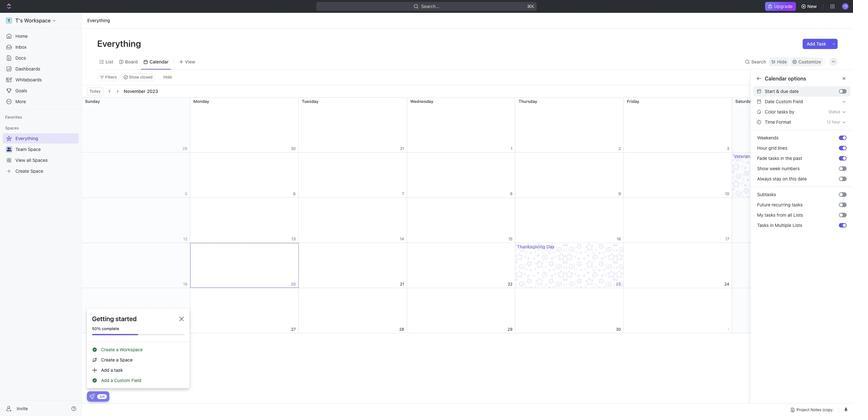 Task type: describe. For each thing, give the bounding box(es) containing it.
list link
[[104, 57, 113, 66]]

by
[[789, 109, 794, 115]]

hour
[[832, 120, 840, 124]]

3
[[727, 146, 729, 151]]

2/4
[[99, 395, 105, 399]]

space for team space
[[28, 147, 41, 152]]

& for sharing
[[782, 184, 785, 190]]

add a task
[[101, 368, 123, 373]]

0 vertical spatial spaces
[[5, 126, 19, 131]]

0 vertical spatial date
[[790, 89, 799, 94]]

0 vertical spatial subtasks
[[765, 148, 784, 153]]

sunday
[[85, 99, 100, 104]]

veterans day
[[734, 154, 762, 159]]

thanksgiving day row
[[82, 243, 841, 288]]

1 vertical spatial field
[[131, 378, 141, 383]]

create space link
[[3, 166, 78, 176]]

custom inside button
[[776, 99, 792, 104]]

favorites button
[[3, 114, 25, 121]]

customize calendar
[[757, 76, 806, 82]]

multiple
[[775, 223, 791, 228]]

create for create space
[[15, 168, 29, 174]]

delete view
[[765, 194, 789, 200]]

day for thanksgiving day
[[547, 244, 555, 250]]

calendar up the start
[[765, 76, 787, 82]]

november 2023
[[124, 89, 158, 94]]

0 horizontal spatial everything link
[[3, 133, 78, 144]]

home link
[[3, 31, 79, 41]]

0 vertical spatial everything link
[[86, 17, 112, 24]]

a for custom
[[111, 378, 113, 383]]

user group image
[[7, 148, 11, 151]]

24
[[725, 282, 729, 287]]

fade tasks in the past button
[[755, 153, 839, 164]]

day for veterans day
[[754, 154, 762, 159]]

complete
[[102, 327, 119, 331]]

view
[[780, 194, 789, 200]]

space for create space
[[30, 168, 43, 174]]

0 vertical spatial options
[[788, 76, 806, 82]]

tasks in multiple lists
[[757, 223, 802, 228]]

team
[[15, 147, 27, 152]]

date custom field
[[765, 99, 803, 104]]

add for add a task
[[101, 368, 109, 373]]

17
[[725, 237, 729, 241]]

copy
[[765, 174, 776, 179]]

12 for 12
[[183, 237, 187, 241]]

calendar up hide button
[[150, 59, 169, 64]]

delete view button
[[755, 192, 849, 202]]

row containing 27
[[82, 288, 841, 334]]

0
[[844, 167, 849, 170]]

inbox
[[15, 44, 27, 50]]

add for add a custom field
[[101, 378, 109, 383]]

customize for customize
[[799, 59, 821, 64]]

time
[[765, 119, 775, 125]]

a for workspace
[[116, 347, 119, 353]]

tasks for in
[[768, 156, 779, 161]]

⌘k
[[527, 4, 534, 9]]

time format
[[765, 119, 791, 125]]

weekends
[[757, 135, 779, 141]]

permissions
[[786, 184, 811, 190]]

fade tasks in the past
[[757, 156, 802, 161]]

favorites
[[5, 115, 22, 120]]

onboarding checklist button image
[[90, 394, 95, 399]]

start & due date button
[[755, 86, 839, 97]]

more button
[[3, 97, 79, 107]]

all inside tree
[[27, 158, 31, 163]]

always
[[757, 176, 772, 182]]

status
[[829, 109, 840, 114]]

everything inside sidebar navigation
[[15, 136, 38, 141]]

0 vertical spatial everything
[[87, 18, 110, 23]]

8
[[510, 191, 513, 196]]

dashboards
[[15, 66, 40, 72]]

search
[[752, 59, 766, 64]]

upgrade
[[774, 4, 793, 9]]

lines
[[778, 145, 787, 151]]

future
[[757, 202, 771, 208]]

2 vertical spatial space
[[120, 357, 133, 363]]

view button
[[177, 57, 198, 66]]

1 horizontal spatial 30
[[616, 327, 621, 332]]

start
[[765, 89, 775, 94]]

whiteboards
[[15, 77, 42, 82]]

31
[[400, 146, 404, 151]]

2023
[[147, 89, 158, 94]]

docs
[[15, 55, 26, 61]]

add task
[[807, 41, 826, 47]]

date custom field button
[[751, 97, 853, 107]]

hour grid lines
[[757, 145, 787, 151]]

from
[[777, 212, 787, 218]]

10
[[725, 191, 729, 196]]

row containing 12
[[82, 198, 841, 243]]

thursday
[[519, 99, 537, 104]]

my tasks from all lists button
[[755, 210, 839, 220]]

recurring
[[772, 202, 791, 208]]

Search tasks... text field
[[773, 73, 837, 82]]

1 vertical spatial everything
[[97, 38, 143, 49]]

1 subtasks button from the top
[[755, 146, 839, 156]]

calendar options button
[[755, 99, 849, 109]]

2
[[619, 146, 621, 151]]

1 horizontal spatial 6
[[844, 138, 849, 140]]

6 inside veterans day row
[[293, 191, 296, 196]]

23
[[616, 282, 621, 287]]

veterans
[[734, 154, 753, 159]]

task
[[114, 368, 123, 373]]

tasks inside button
[[792, 202, 803, 208]]

& for start
[[776, 89, 779, 94]]

upgrade link
[[765, 2, 796, 11]]

workspace inside sidebar navigation
[[24, 18, 51, 23]]

tasks in multiple lists button
[[755, 220, 839, 231]]

0 horizontal spatial 29
[[183, 146, 187, 151]]

fields
[[765, 138, 777, 143]]

view for view
[[185, 59, 195, 64]]

15
[[508, 237, 513, 241]]

overdue
[[844, 150, 849, 167]]

goals link
[[3, 86, 79, 96]]

tree inside sidebar navigation
[[3, 133, 79, 176]]

field inside button
[[793, 99, 803, 104]]

today button
[[87, 88, 103, 95]]

more settings
[[765, 112, 793, 117]]

a for task
[[111, 368, 113, 373]]

calendar link
[[148, 57, 169, 66]]

0 horizontal spatial 30
[[291, 146, 296, 151]]

create a workspace
[[101, 347, 143, 353]]



Task type: locate. For each thing, give the bounding box(es) containing it.
hide inside dropdown button
[[777, 59, 787, 64]]

options up start & due date button
[[788, 76, 806, 82]]

lists inside my tasks from all lists 'button'
[[794, 212, 803, 218]]

workspace up create a space on the left of page
[[120, 347, 143, 353]]

1 horizontal spatial 12
[[827, 120, 831, 124]]

show
[[129, 75, 139, 80], [757, 166, 769, 171]]

numbers
[[782, 166, 800, 171]]

1 horizontal spatial everything link
[[86, 17, 112, 24]]

0 vertical spatial add
[[807, 41, 815, 47]]

week
[[770, 166, 781, 171]]

in inside 'fade tasks in the past' "button"
[[781, 156, 784, 161]]

copy link
[[765, 174, 784, 179]]

all up create space
[[27, 158, 31, 163]]

1 vertical spatial everything link
[[3, 133, 78, 144]]

calendar inside button
[[765, 101, 784, 107]]

0 vertical spatial workspace
[[24, 18, 51, 23]]

0 vertical spatial row
[[82, 98, 841, 153]]

sharing & permissions
[[765, 184, 811, 190]]

1 vertical spatial 29
[[508, 327, 513, 332]]

1 vertical spatial add
[[101, 368, 109, 373]]

tasks left "by"
[[777, 109, 788, 115]]

1 row from the top
[[82, 98, 841, 153]]

1 horizontal spatial &
[[782, 184, 785, 190]]

options
[[788, 76, 806, 82], [785, 101, 800, 107]]

0 vertical spatial show
[[129, 75, 139, 80]]

1 vertical spatial hide
[[163, 75, 172, 80]]

due
[[781, 89, 788, 94]]

0 vertical spatial 29
[[183, 146, 187, 151]]

hide button
[[770, 57, 789, 66]]

t's
[[15, 18, 23, 23]]

2 row from the top
[[82, 198, 841, 243]]

saturday
[[735, 99, 753, 104]]

2 subtasks button from the top
[[755, 190, 839, 200]]

12 for 12 hour
[[827, 120, 831, 124]]

subtasks up fade tasks in the past
[[765, 148, 784, 153]]

1 horizontal spatial workspace
[[120, 347, 143, 353]]

1 horizontal spatial spaces
[[32, 158, 48, 163]]

my
[[757, 212, 764, 218]]

& down always stay on this date
[[782, 184, 785, 190]]

20
[[291, 282, 296, 287]]

this
[[789, 176, 797, 182]]

0 vertical spatial 30
[[291, 146, 296, 151]]

2 vertical spatial row
[[82, 288, 841, 334]]

delete
[[765, 194, 778, 200]]

2 vertical spatial create
[[101, 357, 115, 363]]

0 vertical spatial in
[[781, 156, 784, 161]]

tb
[[843, 4, 848, 8]]

& left due at the right of the page
[[776, 89, 779, 94]]

12 inside row
[[183, 237, 187, 241]]

2 calendar options from the top
[[765, 101, 800, 107]]

field down start & due date button
[[793, 99, 803, 104]]

customize up the start
[[757, 76, 783, 82]]

1 vertical spatial show
[[757, 166, 769, 171]]

custom down task
[[114, 378, 130, 383]]

all right from
[[788, 212, 792, 218]]

1 vertical spatial spaces
[[32, 158, 48, 163]]

1 calendar options from the top
[[765, 76, 806, 82]]

tb button
[[840, 1, 851, 12]]

0 vertical spatial all
[[27, 158, 31, 163]]

row
[[82, 98, 841, 153], [82, 198, 841, 243], [82, 288, 841, 334]]

show week numbers
[[757, 166, 800, 171]]

invite
[[17, 406, 28, 412]]

start & due date
[[765, 89, 799, 94]]

lists
[[794, 212, 803, 218], [793, 223, 802, 228]]

veterans day row
[[82, 153, 841, 198]]

0 vertical spatial subtasks button
[[755, 146, 839, 156]]

1 horizontal spatial more
[[765, 112, 776, 117]]

custom
[[776, 99, 792, 104], [114, 378, 130, 383]]

1
[[511, 146, 513, 151], [728, 327, 729, 332]]

1 vertical spatial all
[[788, 212, 792, 218]]

started
[[115, 315, 137, 323]]

task
[[816, 41, 826, 47]]

list
[[106, 59, 113, 64]]

0 vertical spatial create
[[15, 168, 29, 174]]

create up create a space on the left of page
[[101, 347, 115, 353]]

a down "add a task"
[[111, 378, 113, 383]]

subtasks down sharing
[[757, 192, 776, 197]]

1 horizontal spatial all
[[788, 212, 792, 218]]

calendar
[[786, 127, 804, 133]]

a up task
[[116, 357, 119, 363]]

sharing & permissions button
[[755, 182, 849, 192]]

0 vertical spatial calendar options
[[765, 76, 806, 82]]

create for create a space
[[101, 357, 115, 363]]

calendar options inside button
[[765, 101, 800, 107]]

row containing 29
[[82, 98, 841, 153]]

1 vertical spatial date
[[798, 176, 807, 182]]

calendar up color
[[765, 101, 784, 107]]

board link
[[124, 57, 138, 66]]

space down view all spaces link
[[30, 168, 43, 174]]

view inside sidebar navigation
[[15, 158, 25, 163]]

a for space
[[116, 357, 119, 363]]

customize for customize calendar
[[757, 76, 783, 82]]

16
[[617, 237, 621, 241]]

tree containing everything
[[3, 133, 79, 176]]

1 horizontal spatial view
[[185, 59, 195, 64]]

calendar up start & due date button
[[784, 76, 806, 82]]

more up time
[[765, 112, 776, 117]]

create down "view all spaces"
[[15, 168, 29, 174]]

t
[[8, 18, 10, 23]]

50%
[[92, 327, 101, 331]]

create inside sidebar navigation
[[15, 168, 29, 174]]

dashboards link
[[3, 64, 79, 74]]

fields button
[[755, 135, 849, 146]]

50% complete
[[92, 327, 119, 331]]

spaces
[[5, 126, 19, 131], [32, 158, 48, 163]]

0 horizontal spatial &
[[776, 89, 779, 94]]

0 vertical spatial space
[[28, 147, 41, 152]]

create up "add a task"
[[101, 357, 115, 363]]

0 vertical spatial field
[[793, 99, 803, 104]]

hide down the calendar link
[[163, 75, 172, 80]]

add inside button
[[807, 41, 815, 47]]

view for view all spaces
[[15, 158, 25, 163]]

closed
[[140, 75, 152, 80]]

0 horizontal spatial custom
[[114, 378, 130, 383]]

0 vertical spatial view
[[185, 59, 195, 64]]

1 vertical spatial custom
[[114, 378, 130, 383]]

calendar options up color tasks by
[[765, 101, 800, 107]]

1 vertical spatial subtasks
[[757, 192, 776, 197]]

1 vertical spatial calendar options
[[765, 101, 800, 107]]

workspace up home link
[[24, 18, 51, 23]]

create a space
[[101, 357, 133, 363]]

tasks
[[757, 223, 769, 228]]

my tasks from all lists
[[757, 212, 803, 218]]

tree
[[3, 133, 79, 176]]

customize inside button
[[799, 59, 821, 64]]

calendar
[[150, 59, 169, 64], [765, 76, 787, 82], [784, 76, 806, 82], [765, 89, 784, 94], [765, 101, 784, 107]]

sidebar navigation
[[0, 13, 83, 416]]

new button
[[799, 1, 821, 12]]

view down team
[[15, 158, 25, 163]]

0 horizontal spatial 1
[[511, 146, 513, 151]]

t's workspace
[[15, 18, 51, 23]]

add task button
[[803, 39, 830, 49]]

13
[[292, 237, 296, 241]]

view right the calendar link
[[185, 59, 195, 64]]

all inside 'button'
[[788, 212, 792, 218]]

3 row from the top
[[82, 288, 841, 334]]

grid
[[82, 98, 841, 404]]

future recurring tasks
[[757, 202, 803, 208]]

1 horizontal spatial show
[[757, 166, 769, 171]]

1 horizontal spatial field
[[793, 99, 803, 104]]

more inside button
[[765, 112, 776, 117]]

lists down my tasks from all lists 'button'
[[793, 223, 802, 228]]

view all spaces link
[[3, 155, 78, 166]]

calendar up date
[[765, 89, 784, 94]]

1 vertical spatial 1
[[728, 327, 729, 332]]

inbox link
[[3, 42, 79, 52]]

a left task
[[111, 368, 113, 373]]

0 vertical spatial 1
[[511, 146, 513, 151]]

team space
[[15, 147, 41, 152]]

future recurring tasks button
[[755, 200, 839, 210]]

t's workspace, , element
[[6, 17, 12, 24]]

2 vertical spatial everything
[[15, 136, 38, 141]]

color tasks by
[[765, 109, 794, 115]]

1 vertical spatial 12
[[183, 237, 187, 241]]

field down create a space on the left of page
[[131, 378, 141, 383]]

options inside button
[[785, 101, 800, 107]]

1 vertical spatial workspace
[[120, 347, 143, 353]]

date right due at the right of the page
[[790, 89, 799, 94]]

more inside dropdown button
[[15, 99, 26, 104]]

hide inside button
[[163, 75, 172, 80]]

1 vertical spatial row
[[82, 198, 841, 243]]

create for create a workspace
[[101, 347, 115, 353]]

always stay on this date button
[[755, 174, 839, 184]]

more for more
[[15, 99, 26, 104]]

show down fade on the top right
[[757, 166, 769, 171]]

6
[[844, 138, 849, 140], [293, 191, 296, 196]]

&
[[776, 89, 779, 94], [782, 184, 785, 190]]

link
[[777, 174, 784, 179]]

grid
[[769, 145, 777, 151]]

on
[[783, 176, 788, 182]]

customize up search tasks... text field
[[799, 59, 821, 64]]

weekends button
[[755, 133, 839, 143]]

add down "add a task"
[[101, 378, 109, 383]]

calendar options up due at the right of the page
[[765, 76, 806, 82]]

color
[[765, 109, 776, 115]]

0 horizontal spatial day
[[547, 244, 555, 250]]

1 horizontal spatial day
[[754, 154, 762, 159]]

0 horizontal spatial 12
[[183, 237, 187, 241]]

0 horizontal spatial 6
[[293, 191, 296, 196]]

tasks up week
[[768, 156, 779, 161]]

0 vertical spatial day
[[754, 154, 762, 159]]

view inside button
[[185, 59, 195, 64]]

space up "view all spaces"
[[28, 147, 41, 152]]

show left the closed at the left of the page
[[129, 75, 139, 80]]

0 vertical spatial 12
[[827, 120, 831, 124]]

november
[[124, 89, 146, 94]]

more down goals
[[15, 99, 26, 104]]

grid containing veterans day
[[82, 98, 841, 404]]

spaces down favorites 'button'
[[5, 126, 19, 131]]

view button
[[177, 54, 198, 69]]

1 vertical spatial options
[[785, 101, 800, 107]]

filters
[[105, 75, 117, 80]]

1 horizontal spatial 29
[[508, 327, 513, 332]]

in inside tasks in multiple lists button
[[770, 223, 774, 228]]

always stay on this date
[[757, 176, 807, 182]]

show for show week numbers
[[757, 166, 769, 171]]

0 vertical spatial lists
[[794, 212, 803, 218]]

1 horizontal spatial in
[[781, 156, 784, 161]]

everything
[[87, 18, 110, 23], [97, 38, 143, 49], [15, 136, 38, 141]]

2 vertical spatial add
[[101, 378, 109, 383]]

0 horizontal spatial more
[[15, 99, 26, 104]]

format
[[776, 119, 791, 125]]

onboarding checklist button element
[[90, 394, 95, 399]]

in right tasks
[[770, 223, 774, 228]]

tasks up my tasks from all lists 'button'
[[792, 202, 803, 208]]

show inside button
[[129, 75, 139, 80]]

0 horizontal spatial field
[[131, 378, 141, 383]]

1 vertical spatial view
[[15, 158, 25, 163]]

tasks inside 'button'
[[765, 212, 776, 218]]

hide up customize calendar
[[777, 59, 787, 64]]

1 horizontal spatial customize
[[799, 59, 821, 64]]

close image
[[179, 317, 184, 322]]

add left task on the top of page
[[807, 41, 815, 47]]

1 vertical spatial day
[[547, 244, 555, 250]]

add for add task
[[807, 41, 815, 47]]

1 vertical spatial 30
[[616, 327, 621, 332]]

spaces up create space link
[[32, 158, 48, 163]]

7
[[402, 191, 404, 196]]

1 horizontal spatial custom
[[776, 99, 792, 104]]

add left task
[[101, 368, 109, 373]]

1 horizontal spatial hide
[[777, 59, 787, 64]]

0 vertical spatial custom
[[776, 99, 792, 104]]

custom down due at the right of the page
[[776, 99, 792, 104]]

0 horizontal spatial show
[[129, 75, 139, 80]]

day right thanksgiving
[[547, 244, 555, 250]]

0 horizontal spatial hide
[[163, 75, 172, 80]]

0 horizontal spatial workspace
[[24, 18, 51, 23]]

19
[[183, 282, 187, 287]]

0 horizontal spatial customize
[[757, 76, 783, 82]]

tasks for by
[[777, 109, 788, 115]]

1 vertical spatial in
[[770, 223, 774, 228]]

whiteboards link
[[3, 75, 79, 85]]

0 vertical spatial more
[[15, 99, 26, 104]]

1 vertical spatial create
[[101, 347, 115, 353]]

lists down future recurring tasks button at right
[[794, 212, 803, 218]]

1 vertical spatial space
[[30, 168, 43, 174]]

tasks right my
[[765, 212, 776, 218]]

settings
[[777, 112, 793, 117]]

0 vertical spatial &
[[776, 89, 779, 94]]

0 horizontal spatial all
[[27, 158, 31, 163]]

1 horizontal spatial 1
[[728, 327, 729, 332]]

tasks inside "button"
[[768, 156, 779, 161]]

sync with calendar
[[765, 127, 804, 133]]

tasks for from
[[765, 212, 776, 218]]

1 vertical spatial subtasks button
[[755, 190, 839, 200]]

a up create a space on the left of page
[[116, 347, 119, 353]]

team space link
[[15, 144, 78, 155]]

1 vertical spatial customize
[[757, 76, 783, 82]]

1 vertical spatial 6
[[293, 191, 296, 196]]

1 vertical spatial more
[[765, 112, 776, 117]]

hour
[[757, 145, 767, 151]]

show for show closed
[[129, 75, 139, 80]]

unscheduled
[[844, 112, 849, 138]]

more for more settings
[[765, 112, 776, 117]]

9
[[619, 191, 621, 196]]

in
[[781, 156, 784, 161], [770, 223, 774, 228]]

past
[[793, 156, 802, 161]]

workspace
[[24, 18, 51, 23], [120, 347, 143, 353]]

0 horizontal spatial in
[[770, 223, 774, 228]]

create
[[15, 168, 29, 174], [101, 347, 115, 353], [101, 357, 115, 363]]

0 horizontal spatial view
[[15, 158, 25, 163]]

view all spaces
[[15, 158, 48, 163]]

sharing
[[765, 184, 781, 190]]

0 vertical spatial 6
[[844, 138, 849, 140]]

0 vertical spatial hide
[[777, 59, 787, 64]]

spaces inside tree
[[32, 158, 48, 163]]

day down hour
[[754, 154, 762, 159]]

in left the
[[781, 156, 784, 161]]

0 vertical spatial customize
[[799, 59, 821, 64]]

1 vertical spatial lists
[[793, 223, 802, 228]]

lists inside tasks in multiple lists button
[[793, 223, 802, 228]]

options up "by"
[[785, 101, 800, 107]]

show inside button
[[757, 166, 769, 171]]

space down create a workspace
[[120, 357, 133, 363]]

tuesday
[[302, 99, 319, 104]]

date up sharing & permissions button
[[798, 176, 807, 182]]



Task type: vqa. For each thing, say whether or not it's contained in the screenshot.
left the '30'
yes



